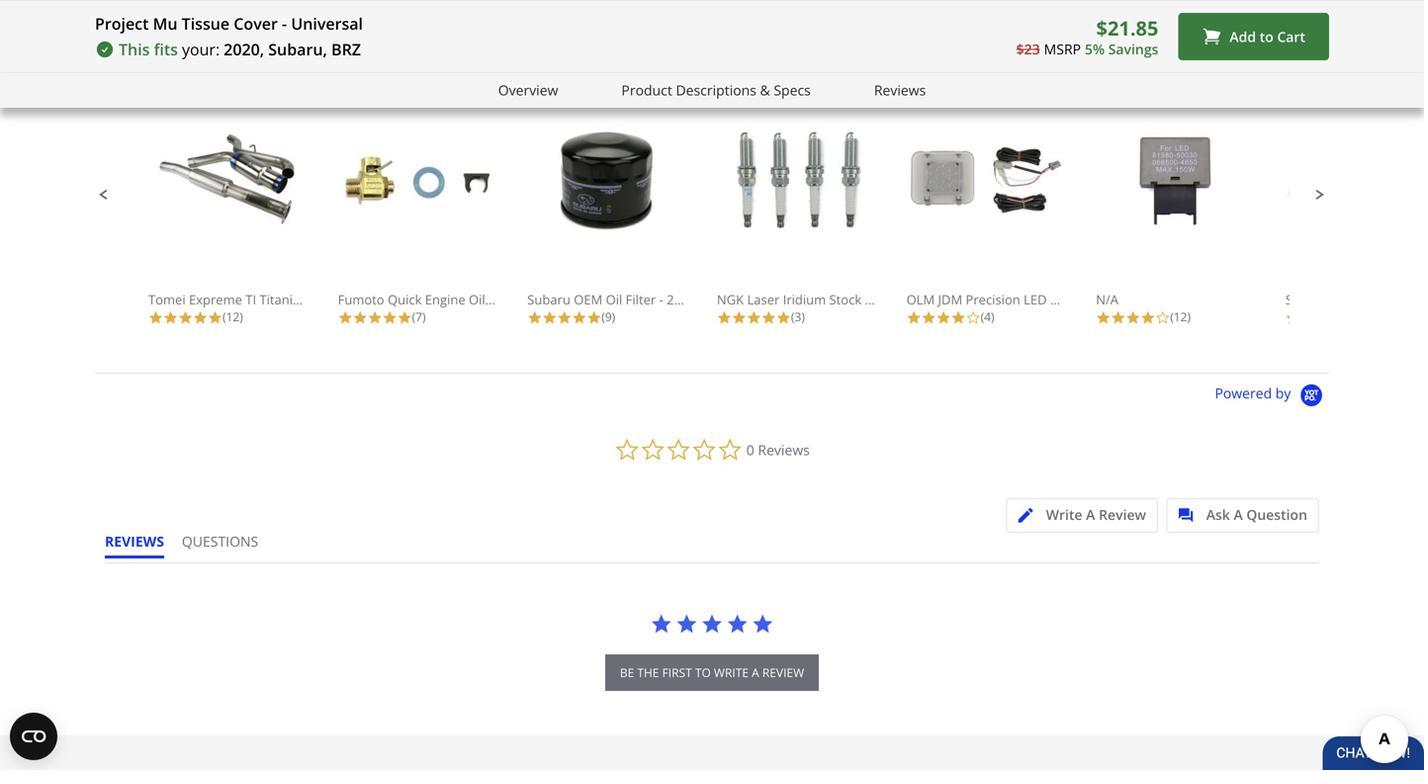 Task type: locate. For each thing, give the bounding box(es) containing it.
quick
[[388, 291, 422, 309]]

(12)
[[223, 309, 243, 325], [1170, 309, 1191, 325]]

1 horizontal spatial a
[[1234, 505, 1243, 524]]

empty star image
[[966, 310, 981, 325], [1156, 310, 1170, 325]]

2020,
[[224, 39, 264, 60]]

1 12 total reviews element from the left
[[148, 309, 307, 325]]

expreme
[[189, 291, 242, 309]]

products
[[252, 28, 338, 56]]

star image
[[178, 310, 193, 325], [208, 310, 223, 325], [368, 310, 382, 325], [542, 310, 557, 325], [572, 310, 587, 325], [732, 310, 747, 325], [747, 310, 762, 325], [776, 310, 791, 325], [921, 310, 936, 325], [951, 310, 966, 325], [1096, 310, 1111, 325], [1111, 310, 1126, 325], [1126, 310, 1141, 325], [1141, 310, 1156, 325], [1286, 310, 1301, 325], [651, 613, 672, 635], [676, 613, 698, 635], [701, 613, 723, 635], [727, 613, 748, 635]]

2 jdm from the left
[[1398, 291, 1423, 309]]

write
[[1046, 505, 1083, 524]]

1 vertical spatial -
[[659, 291, 664, 309]]

ngk laser iridium stock heat range... link
[[717, 127, 944, 309]]

0 horizontal spatial jdm
[[938, 291, 963, 309]]

ask a question
[[1207, 505, 1308, 524]]

1 empty star image from the left
[[966, 310, 981, 325]]

empty star image for olm jdm precision led lift gate...
[[966, 310, 981, 325]]

jdm
[[938, 291, 963, 309], [1398, 291, 1423, 309]]

facelift
[[1352, 291, 1395, 309]]

1 horizontal spatial empty star image
[[1156, 310, 1170, 325]]

- right filter
[[659, 291, 664, 309]]

powered by
[[1215, 384, 1295, 402]]

1 horizontal spatial (12)
[[1170, 309, 1191, 325]]

to
[[1260, 27, 1274, 46], [695, 665, 711, 681]]

oem
[[574, 291, 603, 309]]

$21.85
[[1097, 14, 1159, 41]]

1 horizontal spatial to
[[1260, 27, 1274, 46]]

laser
[[747, 291, 780, 309]]

&
[[760, 81, 770, 99]]

0 vertical spatial -
[[282, 13, 287, 34]]

0 horizontal spatial a
[[1086, 505, 1095, 524]]

powered
[[1215, 384, 1272, 402]]

to right add
[[1260, 27, 1274, 46]]

heat
[[865, 291, 894, 309]]

brz
[[331, 39, 361, 60]]

olm jdm precision led lift gate... link
[[907, 127, 1111, 309]]

12 total reviews element
[[148, 309, 307, 325], [1096, 309, 1254, 325]]

led
[[1024, 291, 1047, 309]]

5%
[[1085, 39, 1105, 58]]

1 horizontal spatial 12 total reviews element
[[1096, 309, 1254, 325]]

1 jdm from the left
[[938, 291, 963, 309]]

project
[[95, 13, 149, 34]]

overview link
[[498, 79, 558, 102]]

a right ask on the right
[[1234, 505, 1243, 524]]

1 horizontal spatial -
[[659, 291, 664, 309]]

this
[[119, 39, 150, 60]]

1 horizontal spatial jdm
[[1398, 291, 1423, 309]]

2 a from the left
[[1234, 505, 1243, 524]]

n/a link
[[1096, 127, 1254, 309]]

$23
[[1017, 39, 1040, 58]]

valve...
[[525, 291, 567, 309]]

0 horizontal spatial (12)
[[223, 309, 243, 325]]

to right first on the left bottom of the page
[[695, 665, 711, 681]]

12 total reviews element for n/a
[[1096, 309, 1254, 325]]

first
[[662, 665, 692, 681]]

0 reviews
[[747, 441, 810, 459]]

0 horizontal spatial 12 total reviews element
[[148, 309, 307, 325]]

be
[[620, 665, 634, 681]]

-
[[282, 13, 287, 34], [659, 291, 664, 309]]

0 horizontal spatial empty star image
[[966, 310, 981, 325]]

(12) left ti
[[223, 309, 243, 325]]

tissue
[[182, 13, 230, 34]]

gate...
[[1073, 291, 1111, 309]]

oil left drain
[[469, 291, 485, 309]]

range...
[[897, 291, 944, 309]]

a for ask
[[1234, 505, 1243, 524]]

a right write
[[1086, 505, 1095, 524]]

oil right 'oem'
[[606, 291, 623, 309]]

product
[[622, 81, 672, 99]]

subaru oem oil filter - 2015-2024...
[[528, 291, 740, 309]]

$21.85 $23 msrp 5% savings
[[1017, 14, 1159, 58]]

2 empty star image from the left
[[1156, 310, 1170, 325]]

olm jdm precision led lift gate...
[[907, 291, 1111, 309]]

0 vertical spatial reviews
[[874, 81, 926, 99]]

- right cover
[[282, 13, 287, 34]]

0 horizontal spatial reviews
[[758, 441, 810, 459]]

7 total reviews element
[[338, 309, 496, 325]]

fumoto
[[338, 291, 384, 309]]

2024...
[[700, 291, 740, 309]]

(12) for n/a
[[1170, 309, 1191, 325]]

1 horizontal spatial oil
[[606, 291, 623, 309]]

2 (12) from the left
[[1170, 309, 1191, 325]]

jdm right facelift
[[1398, 291, 1423, 309]]

write a review button
[[1007, 498, 1158, 533]]

fumoto quick engine oil drain valve... link
[[338, 127, 567, 309]]

9 total reviews element
[[528, 309, 686, 325]]

ngk
[[717, 291, 744, 309]]

star image
[[148, 310, 163, 325], [163, 310, 178, 325], [193, 310, 208, 325], [338, 310, 353, 325], [353, 310, 368, 325], [382, 310, 397, 325], [397, 310, 412, 325], [528, 310, 542, 325], [557, 310, 572, 325], [587, 310, 602, 325], [717, 310, 732, 325], [762, 310, 776, 325], [907, 310, 921, 325], [936, 310, 951, 325], [752, 613, 774, 635]]

jdm right the olm
[[938, 291, 963, 309]]

2 12 total reviews element from the left
[[1096, 309, 1254, 325]]

specs
[[774, 81, 811, 99]]

(12) for tomei expreme ti titanium cat-back...
[[223, 309, 243, 325]]

1 (12) from the left
[[223, 309, 243, 325]]

1 vertical spatial to
[[695, 665, 711, 681]]

reviews
[[874, 81, 926, 99], [758, 441, 810, 459]]

subaru
[[528, 291, 571, 309]]

your:
[[182, 39, 220, 60]]

ask a question button
[[1167, 498, 1320, 533]]

0 horizontal spatial oil
[[469, 291, 485, 309]]

(12) right 'n/a'
[[1170, 309, 1191, 325]]

lift
[[1050, 291, 1069, 309]]

0 horizontal spatial -
[[282, 13, 287, 34]]

by
[[1276, 384, 1291, 402]]

tab list
[[105, 532, 276, 563]]

ask
[[1207, 505, 1230, 524]]

subaru oem oil filter - 2015-2024... link
[[528, 127, 740, 309]]

cat-
[[316, 291, 340, 309]]

drain
[[489, 291, 522, 309]]

1 a from the left
[[1086, 505, 1095, 524]]

iridium
[[783, 291, 826, 309]]



Task type: vqa. For each thing, say whether or not it's contained in the screenshot.
right the This
no



Task type: describe. For each thing, give the bounding box(es) containing it.
subispeed facelift jdm 
[[1286, 291, 1424, 309]]

dialog image
[[1179, 508, 1203, 523]]

write
[[714, 665, 749, 681]]

questions
[[182, 532, 258, 551]]

universal
[[291, 13, 363, 34]]

tomei expreme ti titanium cat-back...
[[148, 291, 378, 309]]

n/a
[[1096, 291, 1119, 309]]

1 vertical spatial reviews
[[758, 441, 810, 459]]

4 total reviews element
[[907, 309, 1065, 325]]

review
[[1099, 505, 1146, 524]]

tab list containing reviews
[[105, 532, 276, 563]]

(3)
[[791, 309, 805, 325]]

a
[[752, 665, 759, 681]]

a for write
[[1086, 505, 1095, 524]]

cart
[[1277, 27, 1306, 46]]

msrp
[[1044, 39, 1081, 58]]

fumoto quick engine oil drain valve...
[[338, 291, 567, 309]]

subispeed
[[1286, 291, 1349, 309]]

cover
[[234, 13, 278, 34]]

precision
[[966, 291, 1021, 309]]

2015-
[[667, 291, 700, 309]]

- for filter
[[659, 291, 664, 309]]

0 horizontal spatial to
[[695, 665, 711, 681]]

0
[[747, 441, 755, 459]]

mu
[[153, 13, 178, 34]]

descriptions
[[676, 81, 757, 99]]

(7)
[[412, 309, 426, 325]]

other
[[95, 28, 151, 56]]

3 total reviews element
[[717, 309, 875, 325]]

powered by link
[[1215, 384, 1329, 408]]

engine
[[425, 291, 466, 309]]

(4)
[[981, 309, 995, 325]]

ngk laser iridium stock heat range...
[[717, 291, 944, 309]]

product descriptions & specs link
[[622, 79, 811, 102]]

reviews
[[105, 532, 164, 551]]

be the first to write a review
[[620, 665, 804, 681]]

the
[[637, 665, 659, 681]]

subispeed facelift jdm link
[[1286, 127, 1424, 309]]

1 oil from the left
[[469, 291, 485, 309]]

savings
[[1109, 39, 1159, 58]]

question
[[1247, 505, 1308, 524]]

review
[[763, 665, 804, 681]]

write a review
[[1046, 505, 1146, 524]]

tomei expreme ti titanium cat-back... link
[[148, 127, 378, 309]]

titanium
[[260, 291, 313, 309]]

be the first to write a review button
[[605, 655, 819, 691]]

stock
[[829, 291, 862, 309]]

other top rated products
[[95, 28, 338, 56]]

tomei
[[148, 291, 186, 309]]

add to cart button
[[1179, 13, 1329, 60]]

olm
[[907, 291, 935, 309]]

this fits your: 2020, subaru, brz
[[119, 39, 361, 60]]

rated
[[195, 28, 247, 56]]

product descriptions & specs
[[622, 81, 811, 99]]

fits
[[154, 39, 178, 60]]

(9)
[[602, 309, 616, 325]]

subaru,
[[268, 39, 327, 60]]

2 oil from the left
[[606, 291, 623, 309]]

project mu tissue cover - universal
[[95, 13, 363, 34]]

add
[[1230, 27, 1256, 46]]

overview
[[498, 81, 558, 99]]

1 horizontal spatial reviews
[[874, 81, 926, 99]]

filter
[[626, 291, 656, 309]]

add to cart
[[1230, 27, 1306, 46]]

back...
[[340, 291, 378, 309]]

top
[[157, 28, 189, 56]]

12 total reviews element for tomei expreme ti titanium cat-back...
[[148, 309, 307, 325]]

reviews link
[[874, 79, 926, 102]]

empty star image for n/a
[[1156, 310, 1170, 325]]

ti
[[246, 291, 256, 309]]

write no frame image
[[1019, 508, 1043, 523]]

0 vertical spatial to
[[1260, 27, 1274, 46]]

open widget image
[[10, 713, 57, 761]]

- for cover
[[282, 13, 287, 34]]

2 total reviews element
[[1286, 309, 1424, 325]]



